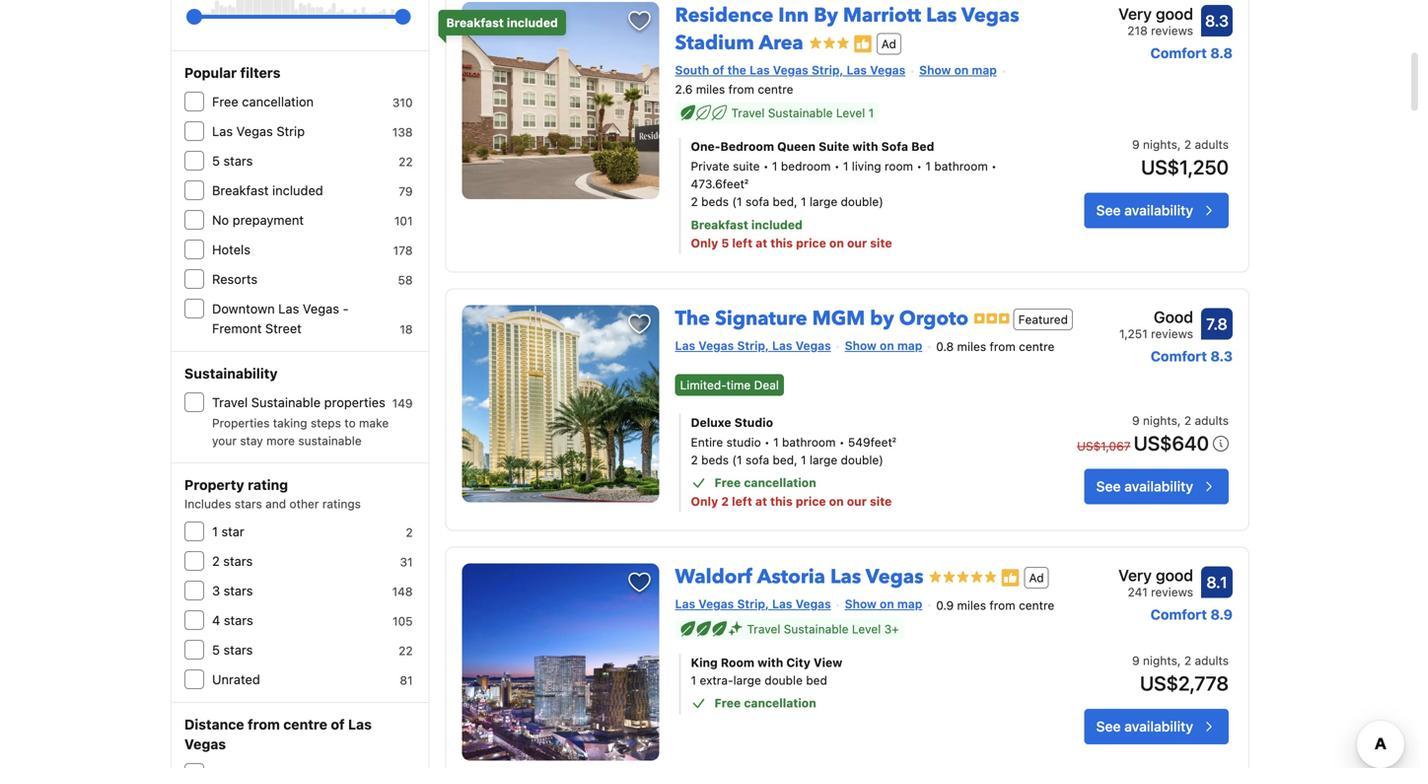 Task type: locate. For each thing, give the bounding box(es) containing it.
0 horizontal spatial this property is part of our preferred partner programme. it is committed to providing commendable service and good value. it will pay us a higher commission if you make a booking. image
[[853, 34, 873, 54]]

2 vertical spatial 5
[[212, 643, 220, 658]]

left inside one-bedroom queen suite with sofa bed private suite • 1 bedroom • 1 living room • 1 bathroom • 473.6feet² 2 beds (1 sofa bed, 1 large double) breakfast included only 5 left at this price on our site
[[732, 236, 753, 250]]

0 vertical spatial miles
[[696, 82, 725, 96]]

1 see availability from the top
[[1097, 202, 1194, 218]]

9 inside 9 nights , 2 adults us$2,778
[[1133, 654, 1140, 668]]

reviews inside the very good 218 reviews
[[1151, 24, 1194, 37]]

1 comfort from the top
[[1151, 45, 1207, 61]]

0 vertical spatial at
[[756, 236, 768, 250]]

popular
[[184, 65, 237, 81]]

2 vertical spatial show
[[845, 597, 877, 611]]

reviews up the comfort 8.8 on the right top of the page
[[1151, 24, 1194, 37]]

show down marriott
[[920, 63, 951, 77]]

left down "473.6feet²"
[[732, 236, 753, 250]]

1 las vegas strip, las vegas from the top
[[675, 339, 831, 353]]

0 horizontal spatial included
[[272, 183, 323, 198]]

1 vertical spatial 9
[[1133, 414, 1140, 428]]

comfort for las
[[1151, 45, 1207, 61]]

1 vertical spatial bed,
[[773, 453, 798, 467]]

5 stars down 4 stars
[[212, 643, 253, 658]]

149
[[392, 397, 413, 410]]

0 horizontal spatial bathroom
[[782, 436, 836, 449]]

0 vertical spatial left
[[732, 236, 753, 250]]

1 vertical spatial double)
[[841, 453, 884, 467]]

1 very from the top
[[1119, 4, 1152, 23]]

1 this from the top
[[771, 236, 793, 250]]

, for residence inn by marriott las vegas stadium area
[[1178, 137, 1181, 151]]

0 vertical spatial sofa
[[746, 195, 770, 208]]

only 2 left at this price on our site
[[691, 495, 892, 509]]

3 availability from the top
[[1125, 719, 1194, 735]]

1 see availability link from the top
[[1085, 193, 1229, 228]]

this down the entire studio • 1 bathroom • 549feet² 2 beds (1 sofa bed, 1 large double)
[[771, 495, 793, 509]]

strip,
[[812, 63, 844, 77], [737, 339, 769, 353], [737, 597, 769, 611]]

3 nights from the top
[[1143, 654, 1178, 668]]

3 adults from the top
[[1195, 654, 1229, 668]]

1 vertical spatial sustainable
[[251, 395, 321, 410]]

very inside very good 241 reviews
[[1119, 566, 1152, 585]]

1 vertical spatial cancellation
[[744, 476, 817, 490]]

adults inside 9 nights , 2 adults us$1,250
[[1195, 137, 1229, 151]]

2 vertical spatial map
[[898, 597, 923, 611]]

las vegas strip, las vegas down astoria
[[675, 597, 831, 611]]

1 5 stars from the top
[[212, 153, 253, 168]]

bathroom
[[935, 159, 988, 173], [782, 436, 836, 449]]

scored 8.3 element
[[1202, 5, 1233, 36]]

price down the entire studio • 1 bathroom • 549feet² 2 beds (1 sofa bed, 1 large double)
[[796, 495, 826, 509]]

limited-
[[680, 378, 727, 392]]

2 vertical spatial show on map
[[845, 597, 923, 611]]

suite
[[819, 139, 850, 153]]

(1 down the studio on the right of the page
[[732, 453, 742, 467]]

comfort 8.9
[[1151, 607, 1233, 623]]

reviews for waldorf astoria las vegas
[[1151, 586, 1194, 599]]

sustainable for waldorf
[[784, 622, 849, 636]]

0 vertical spatial beds
[[702, 195, 729, 208]]

, inside 9 nights , 2 adults us$2,778
[[1178, 654, 1181, 668]]

0 vertical spatial cancellation
[[242, 94, 314, 109]]

miles right 0.8 on the top right of the page
[[958, 340, 987, 354]]

from for waldorf astoria las vegas
[[990, 599, 1016, 613]]

, up us$1,250
[[1178, 137, 1181, 151]]

1 site from the top
[[870, 236, 892, 250]]

2 vertical spatial free cancellation
[[715, 696, 817, 710]]

at down the entire studio • 1 bathroom • 549feet² 2 beds (1 sofa bed, 1 large double)
[[756, 495, 767, 509]]

0 vertical spatial show on map
[[920, 63, 997, 77]]

0 vertical spatial bed,
[[773, 195, 798, 208]]

from
[[729, 82, 755, 96], [990, 340, 1016, 354], [990, 599, 1016, 613], [248, 717, 280, 733]]

level for marriott
[[836, 106, 865, 120]]

free down the studio on the right of the page
[[715, 476, 741, 490]]

downtown
[[212, 301, 275, 316]]

availability down us$1,250
[[1125, 202, 1194, 218]]

2 (1 from the top
[[732, 453, 742, 467]]

1 , from the top
[[1178, 137, 1181, 151]]

1 nights from the top
[[1143, 137, 1178, 151]]

1 vertical spatial this property is part of our preferred partner programme. it is committed to providing commendable service and good value. it will pay us a higher commission if you make a booking. image
[[1001, 568, 1021, 588]]

1 vertical spatial left
[[732, 495, 753, 509]]

this property is part of our preferred partner programme. it is committed to providing commendable service and good value. it will pay us a higher commission if you make a booking. image down marriott
[[853, 34, 873, 54]]

good inside very good 241 reviews
[[1156, 566, 1194, 585]]

bed, down bedroom
[[773, 195, 798, 208]]

strip, for astoria
[[737, 597, 769, 611]]

0 vertical spatial ad
[[882, 37, 897, 51]]

from right 0.9
[[990, 599, 1016, 613]]

included inside one-bedroom queen suite with sofa bed private suite • 1 bedroom • 1 living room • 1 bathroom • 473.6feet² 2 beds (1 sofa bed, 1 large double) breakfast included only 5 left at this price on our site
[[752, 218, 803, 232]]

0 vertical spatial availability
[[1125, 202, 1194, 218]]

show for vegas
[[845, 597, 877, 611]]

king
[[691, 656, 718, 670]]

at inside one-bedroom queen suite with sofa bed private suite • 1 bedroom • 1 living room • 1 bathroom • 473.6feet² 2 beds (1 sofa bed, 1 large double) breakfast included only 5 left at this price on our site
[[756, 236, 768, 250]]

1 vertical spatial strip,
[[737, 339, 769, 353]]

3 see availability link from the top
[[1085, 709, 1229, 745]]

0 vertical spatial see availability link
[[1085, 193, 1229, 228]]

scored 8.1 element
[[1202, 567, 1233, 598]]

2 good from the top
[[1156, 566, 1194, 585]]

site down 549feet²
[[870, 495, 892, 509]]

our inside one-bedroom queen suite with sofa bed private suite • 1 bedroom • 1 living room • 1 bathroom • 473.6feet² 2 beds (1 sofa bed, 1 large double) breakfast included only 5 left at this price on our site
[[847, 236, 867, 250]]

0 vertical spatial bathroom
[[935, 159, 988, 173]]

show on map up bed
[[920, 63, 997, 77]]

reviews down good
[[1151, 327, 1194, 341]]

centre down "featured"
[[1019, 340, 1055, 354]]

sustainable up view
[[784, 622, 849, 636]]

2 adults from the top
[[1195, 414, 1229, 428]]

9 inside 9 nights , 2 adults us$1,250
[[1133, 137, 1140, 151]]

2 vertical spatial large
[[734, 674, 761, 688]]

adults
[[1195, 137, 1229, 151], [1195, 414, 1229, 428], [1195, 654, 1229, 668]]

stadium
[[675, 30, 755, 57]]

king room with city view link
[[691, 654, 1025, 672]]

travel inside travel sustainable properties 149 properties taking steps to make your stay more sustainable
[[212, 395, 248, 410]]

0.9 miles from centre
[[937, 599, 1055, 613]]

this property is part of our preferred partner programme. it is committed to providing commendable service and good value. it will pay us a higher commission if you make a booking. image up 0.9 miles from centre
[[1001, 568, 1021, 588]]

2 9 from the top
[[1133, 414, 1140, 428]]

las inside downtown las vegas - fremont street
[[278, 301, 299, 316]]

stars
[[223, 153, 253, 168], [235, 497, 262, 511], [223, 554, 253, 569], [224, 584, 253, 598], [224, 613, 253, 628], [223, 643, 253, 658]]

our
[[847, 236, 867, 250], [847, 495, 867, 509]]

0 vertical spatial sustainable
[[768, 106, 833, 120]]

105
[[393, 615, 413, 628]]

1 vertical spatial ad
[[1030, 571, 1044, 585]]

cancellation up the strip
[[242, 94, 314, 109]]

1 horizontal spatial ad
[[1030, 571, 1044, 585]]

, up us$2,778
[[1178, 654, 1181, 668]]

entire studio • 1 bathroom • 549feet² 2 beds (1 sofa bed, 1 large double)
[[691, 436, 897, 467]]

1 vertical spatial breakfast included
[[212, 183, 323, 198]]

rating
[[248, 477, 288, 493]]

free cancellation
[[212, 94, 314, 109], [715, 476, 817, 490], [715, 696, 817, 710]]

waldorf astoria las vegas
[[675, 564, 924, 591]]

centre down 'south of the las vegas strip, las vegas'
[[758, 82, 794, 96]]

• right the studio on the right of the page
[[765, 436, 770, 449]]

with inside one-bedroom queen suite with sofa bed private suite • 1 bedroom • 1 living room • 1 bathroom • 473.6feet² 2 beds (1 sofa bed, 1 large double) breakfast included only 5 left at this price on our site
[[853, 139, 879, 153]]

nights up us$1,250
[[1143, 137, 1178, 151]]

8.9
[[1211, 607, 1233, 623]]

2 see availability link from the top
[[1085, 469, 1229, 505]]

1 vertical spatial comfort
[[1151, 348, 1208, 364]]

free down the "extra-"
[[715, 696, 741, 710]]

1 up one-bedroom queen suite with sofa bed "link"
[[869, 106, 874, 120]]

1 vertical spatial see availability link
[[1085, 469, 1229, 505]]

sustainable up queen
[[768, 106, 833, 120]]

1 left from the top
[[732, 236, 753, 250]]

double) down 549feet²
[[841, 453, 884, 467]]

1 vertical spatial level
[[852, 622, 881, 636]]

cancellation for king
[[744, 696, 817, 710]]

1 vertical spatial travel
[[212, 395, 248, 410]]

0 vertical spatial adults
[[1195, 137, 1229, 151]]

very for residence inn by marriott las vegas stadium area
[[1119, 4, 1152, 23]]

us$1,067
[[1077, 440, 1131, 453]]

strip
[[277, 124, 305, 139]]

price inside one-bedroom queen suite with sofa bed private suite • 1 bedroom • 1 living room • 1 bathroom • 473.6feet² 2 beds (1 sofa bed, 1 large double) breakfast included only 5 left at this price on our site
[[796, 236, 827, 250]]

0 vertical spatial show
[[920, 63, 951, 77]]

availability for residence inn by marriott las vegas stadium area
[[1125, 202, 1194, 218]]

2 very good element from the top
[[1119, 564, 1194, 588]]

show for marriott
[[920, 63, 951, 77]]

1 star
[[212, 524, 244, 539]]

beds inside the entire studio • 1 bathroom • 549feet² 2 beds (1 sofa bed, 1 large double)
[[702, 453, 729, 467]]

good
[[1156, 4, 1194, 23], [1156, 566, 1194, 585]]

1 vertical spatial map
[[898, 339, 923, 353]]

5 down 4
[[212, 643, 220, 658]]

bedroom
[[721, 139, 774, 153]]

1 vertical spatial 5 stars
[[212, 643, 253, 658]]

las vegas strip, las vegas
[[675, 339, 831, 353], [675, 597, 831, 611]]

free cancellation down 1 extra-large double bed
[[715, 696, 817, 710]]

5 down "473.6feet²"
[[721, 236, 729, 250]]

0 vertical spatial comfort
[[1151, 45, 1207, 61]]

one-
[[691, 139, 721, 153]]

1
[[869, 106, 874, 120], [772, 159, 778, 173], [843, 159, 849, 173], [926, 159, 931, 173], [801, 195, 807, 208], [774, 436, 779, 449], [801, 453, 807, 467], [212, 524, 218, 539], [691, 674, 697, 688]]

adults for waldorf astoria las vegas
[[1195, 654, 1229, 668]]

from down the
[[729, 82, 755, 96]]

with
[[853, 139, 879, 153], [758, 656, 784, 670]]

1 vertical spatial large
[[810, 453, 838, 467]]

1 vertical spatial show on map
[[845, 339, 923, 353]]

includes
[[184, 497, 231, 511]]

our down 549feet²
[[847, 495, 867, 509]]

free cancellation for deluxe
[[715, 476, 817, 490]]

this property is part of our preferred partner programme. it is committed to providing commendable service and good value. it will pay us a higher commission if you make a booking. image for vegas
[[1001, 568, 1021, 588]]

show down by
[[845, 339, 877, 353]]

18
[[400, 323, 413, 336]]

vegas inside distance from centre of las vegas
[[184, 736, 226, 753]]

0 vertical spatial good
[[1156, 4, 1194, 23]]

see availability link down us$640
[[1085, 469, 1229, 505]]

2 inside 9 nights , 2 adults us$2,778
[[1185, 654, 1192, 668]]

1 vertical spatial 8.3
[[1211, 348, 1233, 364]]

nights up us$2,778
[[1143, 654, 1178, 668]]

bathroom down bed
[[935, 159, 988, 173]]

1 see from the top
[[1097, 202, 1121, 218]]

1 sofa from the top
[[746, 195, 770, 208]]

ad for vegas
[[1030, 571, 1044, 585]]

1 right suite
[[772, 159, 778, 173]]

bed, inside the entire studio • 1 bathroom • 549feet² 2 beds (1 sofa bed, 1 large double)
[[773, 453, 798, 467]]

2 vertical spatial sustainable
[[784, 622, 849, 636]]

large down bedroom
[[810, 195, 838, 208]]

8.3 down scored 7.8 element
[[1211, 348, 1233, 364]]

9 nights , 2 adults us$1,250
[[1133, 137, 1229, 178]]

site up by
[[870, 236, 892, 250]]

0 vertical spatial this property is part of our preferred partner programme. it is committed to providing commendable service and good value. it will pay us a higher commission if you make a booking. image
[[853, 34, 873, 54]]

1 availability from the top
[[1125, 202, 1194, 218]]

very good element for waldorf astoria las vegas
[[1119, 564, 1194, 588]]

travel sustainable level 1
[[732, 106, 874, 120]]

free for king
[[715, 696, 741, 710]]

distance from centre of las vegas
[[184, 717, 372, 753]]

1 vertical spatial availability
[[1125, 479, 1194, 495]]

comfort for orgoto
[[1151, 348, 1208, 364]]

nights inside 9 nights , 2 adults us$1,250
[[1143, 137, 1178, 151]]

1 reviews from the top
[[1151, 24, 1194, 37]]

1 vertical spatial only
[[691, 495, 718, 509]]

nights inside 9 nights , 2 adults us$2,778
[[1143, 654, 1178, 668]]

city
[[787, 656, 811, 670]]

astoria
[[757, 564, 826, 591]]

beds down entire
[[702, 453, 729, 467]]

free for deluxe
[[715, 476, 741, 490]]

travel up the king room with city view at the bottom of page
[[747, 622, 781, 636]]

comfort down the very good 218 reviews
[[1151, 45, 1207, 61]]

this property is part of our preferred partner programme. it is committed to providing commendable service and good value. it will pay us a higher commission if you make a booking. image for marriott
[[853, 34, 873, 54]]

this property is part of our preferred partner programme. it is committed to providing commendable service and good value. it will pay us a higher commission if you make a booking. image down marriott
[[853, 34, 873, 54]]

2 vertical spatial nights
[[1143, 654, 1178, 668]]

see availability link down us$2,778
[[1085, 709, 1229, 745]]

2 vertical spatial availability
[[1125, 719, 1194, 735]]

• right room
[[992, 159, 997, 173]]

view
[[814, 656, 843, 670]]

reviews inside very good 241 reviews
[[1151, 586, 1194, 599]]

see availability link down us$1,250
[[1085, 193, 1229, 228]]

2 reviews from the top
[[1151, 327, 1194, 341]]

breakfast
[[446, 16, 504, 30], [212, 183, 269, 198], [691, 218, 749, 232]]

1 vertical spatial site
[[870, 495, 892, 509]]

1 vertical spatial 5
[[721, 236, 729, 250]]

2 vertical spatial see availability link
[[1085, 709, 1229, 745]]

3 see from the top
[[1097, 719, 1121, 735]]

0 vertical spatial free
[[212, 94, 238, 109]]

0 vertical spatial las vegas strip, las vegas
[[675, 339, 831, 353]]

, for waldorf astoria las vegas
[[1178, 654, 1181, 668]]

this inside one-bedroom queen suite with sofa bed private suite • 1 bedroom • 1 living room • 1 bathroom • 473.6feet² 2 beds (1 sofa bed, 1 large double) breakfast included only 5 left at this price on our site
[[771, 236, 793, 250]]

2 vertical spatial cancellation
[[744, 696, 817, 710]]

more
[[267, 434, 295, 448]]

on inside one-bedroom queen suite with sofa bed private suite • 1 bedroom • 1 living room • 1 bathroom • 473.6feet² 2 beds (1 sofa bed, 1 large double) breakfast included only 5 left at this price on our site
[[830, 236, 844, 250]]

unrated
[[212, 672, 260, 687]]

8.3
[[1206, 11, 1229, 30], [1211, 348, 1233, 364]]

1 vertical spatial very good element
[[1119, 564, 1194, 588]]

miles
[[696, 82, 725, 96], [958, 340, 987, 354], [957, 599, 987, 613]]

2 availability from the top
[[1125, 479, 1194, 495]]

very inside the very good 218 reviews
[[1119, 4, 1152, 23]]

8.3 up 8.8
[[1206, 11, 1229, 30]]

adults for residence inn by marriott las vegas stadium area
[[1195, 137, 1229, 151]]

good inside the very good 218 reviews
[[1156, 4, 1194, 23]]

5 down the las vegas strip
[[212, 153, 220, 168]]

0 horizontal spatial breakfast
[[212, 183, 269, 198]]

2.6 miles from centre
[[675, 82, 794, 96]]

featured
[[1019, 313, 1068, 326]]

level left 3+ on the bottom right
[[852, 622, 881, 636]]

(1 down "473.6feet²"
[[732, 195, 742, 208]]

2 vertical spatial ,
[[1178, 654, 1181, 668]]

show for by
[[845, 339, 877, 353]]

2 comfort from the top
[[1151, 348, 1208, 364]]

see availability link for residence inn by marriott las vegas stadium area
[[1085, 193, 1229, 228]]

bed, inside one-bedroom queen suite with sofa bed private suite • 1 bedroom • 1 living room • 1 bathroom • 473.6feet² 2 beds (1 sofa bed, 1 large double) breakfast included only 5 left at this price on our site
[[773, 195, 798, 208]]

adults inside 9 nights , 2 adults us$2,778
[[1195, 654, 1229, 668]]

see availability link
[[1085, 193, 1229, 228], [1085, 469, 1229, 505], [1085, 709, 1229, 745]]

adults up us$640
[[1195, 414, 1229, 428]]

2 site from the top
[[870, 495, 892, 509]]

bathroom down "deluxe studio" link
[[782, 436, 836, 449]]

0 vertical spatial map
[[972, 63, 997, 77]]

2 left from the top
[[732, 495, 753, 509]]

(1
[[732, 195, 742, 208], [732, 453, 742, 467]]

1 vertical spatial our
[[847, 495, 867, 509]]

on
[[955, 63, 969, 77], [830, 236, 844, 250], [880, 339, 895, 353], [829, 495, 844, 509], [880, 597, 895, 611]]

site
[[870, 236, 892, 250], [870, 495, 892, 509]]

2 vertical spatial free
[[715, 696, 741, 710]]

3 , from the top
[[1178, 654, 1181, 668]]

0 vertical spatial see
[[1097, 202, 1121, 218]]

sustainable
[[768, 106, 833, 120], [251, 395, 321, 410], [784, 622, 849, 636]]

0 vertical spatial see availability
[[1097, 202, 1194, 218]]

2 , from the top
[[1178, 414, 1181, 428]]

miles for the signature mgm by orgoto
[[958, 340, 987, 354]]

cancellation
[[242, 94, 314, 109], [744, 476, 817, 490], [744, 696, 817, 710]]

1,251
[[1120, 327, 1148, 341]]

2 double) from the top
[[841, 453, 884, 467]]

price up the signature mgm by orgoto link
[[796, 236, 827, 250]]

1 (1 from the top
[[732, 195, 742, 208]]

this property is part of our preferred partner programme. it is committed to providing commendable service and good value. it will pay us a higher commission if you make a booking. image up 0.9 miles from centre
[[1001, 568, 1021, 588]]

from inside distance from centre of las vegas
[[248, 717, 280, 733]]

availability
[[1125, 202, 1194, 218], [1125, 479, 1194, 495], [1125, 719, 1194, 735]]

included
[[507, 16, 558, 30], [272, 183, 323, 198], [752, 218, 803, 232]]

show on map up 3+ on the bottom right
[[845, 597, 923, 611]]

site inside one-bedroom queen suite with sofa bed private suite • 1 bedroom • 1 living room • 1 bathroom • 473.6feet² 2 beds (1 sofa bed, 1 large double) breakfast included only 5 left at this price on our site
[[870, 236, 892, 250]]

show on map for orgoto
[[845, 339, 923, 353]]

good up comfort 8.9
[[1156, 566, 1194, 585]]

0 vertical spatial our
[[847, 236, 867, 250]]

cancellation down double
[[744, 696, 817, 710]]

3 reviews from the top
[[1151, 586, 1194, 599]]

beds down "473.6feet²"
[[702, 195, 729, 208]]

us$2,778
[[1140, 672, 1229, 695]]

centre inside distance from centre of las vegas
[[283, 717, 327, 733]]

3 stars
[[212, 584, 253, 598]]

1 horizontal spatial bathroom
[[935, 159, 988, 173]]

fremont
[[212, 321, 262, 336]]

0 vertical spatial 8.3
[[1206, 11, 1229, 30]]

waldorf astoria las vegas link
[[675, 556, 924, 591]]

good for residence inn by marriott las vegas stadium area
[[1156, 4, 1194, 23]]

1 9 from the top
[[1133, 137, 1140, 151]]

2 22 from the top
[[399, 644, 413, 658]]

,
[[1178, 137, 1181, 151], [1178, 414, 1181, 428], [1178, 654, 1181, 668]]

1 vertical spatial adults
[[1195, 414, 1229, 428]]

centre right "distance"
[[283, 717, 327, 733]]

2 sofa from the top
[[746, 453, 770, 467]]

2 very from the top
[[1119, 566, 1152, 585]]

bed, up only 2 left at this price on our site
[[773, 453, 798, 467]]

see for residence inn by marriott las vegas stadium area
[[1097, 202, 1121, 218]]

2 vertical spatial comfort
[[1151, 607, 1207, 623]]

1 good from the top
[[1156, 4, 1194, 23]]

very good element
[[1119, 2, 1194, 26], [1119, 564, 1194, 588]]

sustainable inside travel sustainable properties 149 properties taking steps to make your stay more sustainable
[[251, 395, 321, 410]]

on for by
[[880, 339, 895, 353]]

property rating includes stars and other ratings
[[184, 477, 361, 511]]

0 vertical spatial large
[[810, 195, 838, 208]]

0 horizontal spatial of
[[331, 717, 345, 733]]

star
[[222, 524, 244, 539]]

property
[[184, 477, 244, 493]]

las vegas strip, las vegas for signature
[[675, 339, 831, 353]]

the signature mgm by orgoto
[[675, 305, 969, 332]]

double) down "living"
[[841, 195, 884, 208]]

centre right 0.9
[[1019, 599, 1055, 613]]

strip, down astoria
[[737, 597, 769, 611]]

strip, down signature at the right of the page
[[737, 339, 769, 353]]

1 adults from the top
[[1195, 137, 1229, 151]]

1 vertical spatial this
[[771, 495, 793, 509]]

1 up only 2 left at this price on our site
[[801, 453, 807, 467]]

this property is part of our preferred partner programme. it is committed to providing commendable service and good value. it will pay us a higher commission if you make a booking. image
[[853, 34, 873, 54], [1001, 568, 1021, 588]]

show on map
[[920, 63, 997, 77], [845, 339, 923, 353], [845, 597, 923, 611]]

beds inside one-bedroom queen suite with sofa bed private suite • 1 bedroom • 1 living room • 1 bathroom • 473.6feet² 2 beds (1 sofa bed, 1 large double) breakfast included only 5 left at this price on our site
[[702, 195, 729, 208]]

map
[[972, 63, 997, 77], [898, 339, 923, 353], [898, 597, 923, 611]]

2 vertical spatial breakfast
[[691, 218, 749, 232]]

0 vertical spatial double)
[[841, 195, 884, 208]]

2 inside the entire studio • 1 bathroom • 549feet² 2 beds (1 sofa bed, 1 large double)
[[691, 453, 698, 467]]

, inside 9 nights , 2 adults us$1,250
[[1178, 137, 1181, 151]]

1 horizontal spatial this property is part of our preferred partner programme. it is committed to providing commendable service and good value. it will pay us a higher commission if you make a booking. image
[[1001, 568, 1021, 588]]

1 vertical spatial see availability
[[1097, 479, 1194, 495]]

1 vertical spatial sofa
[[746, 453, 770, 467]]

2 inside one-bedroom queen suite with sofa bed private suite • 1 bedroom • 1 living room • 1 bathroom • 473.6feet² 2 beds (1 sofa bed, 1 large double) breakfast included only 5 left at this price on our site
[[691, 195, 698, 208]]

2 vertical spatial adults
[[1195, 654, 1229, 668]]

1 bed, from the top
[[773, 195, 798, 208]]

7.8
[[1207, 315, 1228, 333]]

1 horizontal spatial breakfast
[[446, 16, 504, 30]]

large down "deluxe studio" link
[[810, 453, 838, 467]]

this property is part of our preferred partner programme. it is committed to providing commendable service and good value. it will pay us a higher commission if you make a booking. image
[[853, 34, 873, 54], [1001, 568, 1021, 588]]

1 horizontal spatial of
[[713, 63, 725, 77]]

from right 0.8 on the top right of the page
[[990, 340, 1016, 354]]

las vegas strip, las vegas for astoria
[[675, 597, 831, 611]]

0 horizontal spatial ad
[[882, 37, 897, 51]]

1 vertical spatial very
[[1119, 566, 1152, 585]]

waldorf astoria las vegas image
[[462, 564, 660, 761]]

1 very good element from the top
[[1119, 2, 1194, 26]]

1 double) from the top
[[841, 195, 884, 208]]

3+
[[885, 622, 899, 636]]

0 vertical spatial this property is part of our preferred partner programme. it is committed to providing commendable service and good value. it will pay us a higher commission if you make a booking. image
[[853, 34, 873, 54]]

2 nights from the top
[[1143, 414, 1178, 428]]

see availability link for waldorf astoria las vegas
[[1085, 709, 1229, 745]]

this up signature at the right of the page
[[771, 236, 793, 250]]

good for waldorf astoria las vegas
[[1156, 566, 1194, 585]]

at up signature at the right of the page
[[756, 236, 768, 250]]

2 see from the top
[[1097, 479, 1121, 495]]

2 las vegas strip, las vegas from the top
[[675, 597, 831, 611]]

travel up properties
[[212, 395, 248, 410]]

1 only from the top
[[691, 236, 718, 250]]

sustainable up taking
[[251, 395, 321, 410]]

4
[[212, 613, 220, 628]]

0 vertical spatial included
[[507, 16, 558, 30]]

us$640
[[1134, 432, 1210, 455]]

, up us$640
[[1178, 414, 1181, 428]]

5 stars
[[212, 153, 253, 168], [212, 643, 253, 658]]

2 vertical spatial see availability
[[1097, 719, 1194, 735]]

king room with city view
[[691, 656, 843, 670]]

1 vertical spatial this property is part of our preferred partner programme. it is committed to providing commendable service and good value. it will pay us a higher commission if you make a booking. image
[[1001, 568, 1021, 588]]

3 see availability from the top
[[1097, 719, 1194, 735]]

sustainability
[[184, 366, 278, 382]]

1 down bedroom
[[801, 195, 807, 208]]

1 vertical spatial with
[[758, 656, 784, 670]]

2 bed, from the top
[[773, 453, 798, 467]]

show
[[920, 63, 951, 77], [845, 339, 877, 353], [845, 597, 877, 611]]

1 horizontal spatial included
[[507, 16, 558, 30]]

free cancellation down filters
[[212, 94, 314, 109]]

• down suite
[[834, 159, 840, 173]]

2 only from the top
[[691, 495, 718, 509]]

our down "living"
[[847, 236, 867, 250]]

very good element up the comfort 8.8 on the right top of the page
[[1119, 2, 1194, 26]]

1 beds from the top
[[702, 195, 729, 208]]

9 for residence inn by marriott las vegas stadium area
[[1133, 137, 1140, 151]]

0 vertical spatial reviews
[[1151, 24, 1194, 37]]

show on map down by
[[845, 339, 923, 353]]

3 9 from the top
[[1133, 654, 1140, 668]]

with up 1 extra-large double bed
[[758, 656, 784, 670]]

1 our from the top
[[847, 236, 867, 250]]

miles for waldorf astoria las vegas
[[957, 599, 987, 613]]

the signature mgm by orgoto image
[[462, 305, 660, 502]]

1 vertical spatial (1
[[732, 453, 742, 467]]

from right "distance"
[[248, 717, 280, 733]]

1 left star
[[212, 524, 218, 539]]

22 up 81
[[399, 644, 413, 658]]

on for vegas
[[880, 597, 895, 611]]

2 vertical spatial included
[[752, 218, 803, 232]]

make
[[359, 416, 389, 430]]

22 up 79
[[399, 155, 413, 169]]

0 vertical spatial price
[[796, 236, 827, 250]]

2 beds from the top
[[702, 453, 729, 467]]

very up '241'
[[1119, 566, 1152, 585]]

9
[[1133, 137, 1140, 151], [1133, 414, 1140, 428], [1133, 654, 1140, 668]]

large down room in the bottom right of the page
[[734, 674, 761, 688]]

group
[[194, 1, 403, 33]]

1 horizontal spatial breakfast included
[[446, 16, 558, 30]]

1 vertical spatial free cancellation
[[715, 476, 817, 490]]

centre for residence inn by marriott las vegas stadium area
[[758, 82, 794, 96]]

0 horizontal spatial breakfast included
[[212, 183, 323, 198]]

0 vertical spatial 22
[[399, 155, 413, 169]]

good up the comfort 8.8 on the right top of the page
[[1156, 4, 1194, 23]]



Task type: describe. For each thing, give the bounding box(es) containing it.
deluxe studio
[[691, 416, 773, 430]]

8.3 inside scored 8.3 element
[[1206, 11, 1229, 30]]

101
[[394, 214, 413, 228]]

31
[[400, 555, 413, 569]]

bedroom
[[781, 159, 831, 173]]

south
[[675, 63, 710, 77]]

stars down the las vegas strip
[[223, 153, 253, 168]]

2 see availability from the top
[[1097, 479, 1194, 495]]

by
[[870, 305, 895, 332]]

room
[[721, 656, 755, 670]]

sofa
[[882, 139, 909, 153]]

549feet²
[[848, 436, 897, 449]]

0 vertical spatial of
[[713, 63, 725, 77]]

us$1,250
[[1141, 155, 1229, 178]]

centre for the signature mgm by orgoto
[[1019, 340, 1055, 354]]

prepayment
[[233, 213, 304, 227]]

very good element for residence inn by marriott las vegas stadium area
[[1119, 2, 1194, 26]]

bathroom inside the entire studio • 1 bathroom • 549feet² 2 beds (1 sofa bed, 1 large double)
[[782, 436, 836, 449]]

stars right 3
[[224, 584, 253, 598]]

ad for marriott
[[882, 37, 897, 51]]

1 vertical spatial price
[[796, 495, 826, 509]]

nights for waldorf astoria las vegas
[[1143, 654, 1178, 668]]

148
[[392, 585, 413, 599]]

2 this from the top
[[771, 495, 793, 509]]

• down "deluxe studio" link
[[839, 436, 845, 449]]

5 inside one-bedroom queen suite with sofa bed private suite • 1 bedroom • 1 living room • 1 bathroom • 473.6feet² 2 beds (1 sofa bed, 1 large double) breakfast included only 5 left at this price on our site
[[721, 236, 729, 250]]

stars right 4
[[224, 613, 253, 628]]

map for orgoto
[[898, 339, 923, 353]]

deluxe studio link
[[691, 414, 1025, 432]]

8.1
[[1207, 573, 1228, 592]]

properties
[[324, 395, 386, 410]]

las inside distance from centre of las vegas
[[348, 717, 372, 733]]

0 horizontal spatial with
[[758, 656, 784, 670]]

1 right the studio on the right of the page
[[774, 436, 779, 449]]

one-bedroom queen suite with sofa bed private suite • 1 bedroom • 1 living room • 1 bathroom • 473.6feet² 2 beds (1 sofa bed, 1 large double) breakfast included only 5 left at this price on our site
[[691, 139, 997, 250]]

travel for residence
[[732, 106, 765, 120]]

(1 inside the entire studio • 1 bathroom • 549feet² 2 beds (1 sofa bed, 1 large double)
[[732, 453, 742, 467]]

0 vertical spatial free cancellation
[[212, 94, 314, 109]]

cancellation for deluxe
[[744, 476, 817, 490]]

travel sustainable level 3+
[[747, 622, 899, 636]]

marriott
[[843, 2, 922, 29]]

and
[[266, 497, 286, 511]]

on for marriott
[[955, 63, 969, 77]]

double) inside the entire studio • 1 bathroom • 549feet² 2 beds (1 sofa bed, 1 large double)
[[841, 453, 884, 467]]

2 inside 9 nights , 2 adults us$1,250
[[1185, 137, 1192, 151]]

• right suite
[[763, 159, 769, 173]]

very for waldorf astoria las vegas
[[1119, 566, 1152, 585]]

reviews for residence inn by marriott las vegas stadium area
[[1151, 24, 1194, 37]]

one-bedroom queen suite with sofa bed link
[[691, 137, 1025, 155]]

2.6
[[675, 82, 693, 96]]

strip, for signature
[[737, 339, 769, 353]]

sustainable
[[298, 434, 362, 448]]

9 for waldorf astoria las vegas
[[1133, 654, 1140, 668]]

from for the signature mgm by orgoto
[[990, 340, 1016, 354]]

level for vegas
[[852, 622, 881, 636]]

very good 241 reviews
[[1119, 566, 1194, 599]]

this property is part of our preferred partner programme. it is committed to providing commendable service and good value. it will pay us a higher commission if you make a booking. image for vegas
[[1001, 568, 1021, 588]]

9 nights , 2 adults
[[1133, 414, 1229, 428]]

nights for residence inn by marriott las vegas stadium area
[[1143, 137, 1178, 151]]

las vegas strip
[[212, 124, 305, 139]]

double
[[765, 674, 803, 688]]

suite
[[733, 159, 760, 173]]

3 comfort from the top
[[1151, 607, 1207, 623]]

0 vertical spatial 5
[[212, 153, 220, 168]]

travel for waldorf
[[747, 622, 781, 636]]

1 extra-large double bed
[[691, 674, 828, 688]]

bed
[[912, 139, 935, 153]]

south of the las vegas strip, las vegas
[[675, 63, 906, 77]]

138
[[392, 125, 413, 139]]

other
[[290, 497, 319, 511]]

-
[[343, 301, 349, 316]]

this property is part of our preferred partner programme. it is committed to providing commendable service and good value. it will pay us a higher commission if you make a booking. image for marriott
[[853, 34, 873, 54]]

2 5 stars from the top
[[212, 643, 253, 658]]

inn
[[779, 2, 809, 29]]

signature
[[715, 305, 808, 332]]

residence
[[675, 2, 774, 29]]

1 vertical spatial included
[[272, 183, 323, 198]]

orgoto
[[899, 305, 969, 332]]

see for waldorf astoria las vegas
[[1097, 719, 1121, 735]]

reviews inside good 1,251 reviews
[[1151, 327, 1194, 341]]

0.8
[[937, 340, 954, 354]]

vegas inside the residence inn by marriott las vegas stadium area
[[962, 2, 1020, 29]]

(1 inside one-bedroom queen suite with sofa bed private suite • 1 bedroom • 1 living room • 1 bathroom • 473.6feet² 2 beds (1 sofa bed, 1 large double) breakfast included only 5 left at this price on our site
[[732, 195, 742, 208]]

0 vertical spatial breakfast
[[446, 16, 504, 30]]

sofa inside the entire studio • 1 bathroom • 549feet² 2 beds (1 sofa bed, 1 large double)
[[746, 453, 770, 467]]

mgm
[[813, 305, 865, 332]]

1 down king
[[691, 674, 697, 688]]

large inside the entire studio • 1 bathroom • 549feet² 2 beds (1 sofa bed, 1 large double)
[[810, 453, 838, 467]]

0.9
[[937, 599, 954, 613]]

area
[[759, 30, 804, 57]]

stars up the "unrated"
[[223, 643, 253, 658]]

filters
[[240, 65, 281, 81]]

miles for residence inn by marriott las vegas stadium area
[[696, 82, 725, 96]]

waldorf
[[675, 564, 753, 591]]

distance
[[184, 717, 244, 733]]

only inside one-bedroom queen suite with sofa bed private suite • 1 bedroom • 1 living room • 1 bathroom • 473.6feet² 2 beds (1 sofa bed, 1 large double) breakfast included only 5 left at this price on our site
[[691, 236, 718, 250]]

time
[[727, 378, 751, 392]]

show on map for las
[[920, 63, 997, 77]]

2 our from the top
[[847, 495, 867, 509]]

your
[[212, 434, 237, 448]]

free cancellation for king
[[715, 696, 817, 710]]

availability for waldorf astoria las vegas
[[1125, 719, 1194, 735]]

from for residence inn by marriott las vegas stadium area
[[729, 82, 755, 96]]

map for las
[[972, 63, 997, 77]]

see availability for waldorf astoria las vegas
[[1097, 719, 1194, 735]]

241
[[1128, 586, 1148, 599]]

studio
[[735, 416, 773, 430]]

by
[[814, 2, 838, 29]]

79
[[399, 184, 413, 198]]

very good 218 reviews
[[1119, 4, 1194, 37]]

stars down star
[[223, 554, 253, 569]]

bathroom inside one-bedroom queen suite with sofa bed private suite • 1 bedroom • 1 living room • 1 bathroom • 473.6feet² 2 beds (1 sofa bed, 1 large double) breakfast included only 5 left at this price on our site
[[935, 159, 988, 173]]

popular filters
[[184, 65, 281, 81]]

las inside the residence inn by marriott las vegas stadium area
[[926, 2, 957, 29]]

stars inside property rating includes stars and other ratings
[[235, 497, 262, 511]]

centre for waldorf astoria las vegas
[[1019, 599, 1055, 613]]

0 vertical spatial strip,
[[812, 63, 844, 77]]

limited-time deal
[[680, 378, 779, 392]]

breakfast inside one-bedroom queen suite with sofa bed private suite • 1 bedroom • 1 living room • 1 bathroom • 473.6feet² 2 beds (1 sofa bed, 1 large double) breakfast included only 5 left at this price on our site
[[691, 218, 749, 232]]

0.8 miles from centre
[[937, 340, 1055, 354]]

good element
[[1120, 305, 1194, 329]]

58
[[398, 273, 413, 287]]

1 down bed
[[926, 159, 931, 173]]

residence inn by marriott las vegas stadium area image
[[462, 2, 660, 199]]

310
[[393, 96, 413, 110]]

2 stars
[[212, 554, 253, 569]]

properties
[[212, 416, 270, 430]]

sofa inside one-bedroom queen suite with sofa bed private suite • 1 bedroom • 1 living room • 1 bathroom • 473.6feet² 2 beds (1 sofa bed, 1 large double) breakfast included only 5 left at this price on our site
[[746, 195, 770, 208]]

vegas inside downtown las vegas - fremont street
[[303, 301, 339, 316]]

the
[[675, 305, 710, 332]]

the
[[728, 63, 747, 77]]

stay
[[240, 434, 263, 448]]

large inside one-bedroom queen suite with sofa bed private suite • 1 bedroom • 1 living room • 1 bathroom • 473.6feet² 2 beds (1 sofa bed, 1 large double) breakfast included only 5 left at this price on our site
[[810, 195, 838, 208]]

good
[[1154, 308, 1194, 326]]

deluxe
[[691, 416, 732, 430]]

of inside distance from centre of las vegas
[[331, 717, 345, 733]]

9 nights , 2 adults us$2,778
[[1133, 654, 1229, 695]]

4 stars
[[212, 613, 253, 628]]

hotels
[[212, 242, 251, 257]]

good 1,251 reviews
[[1120, 308, 1194, 341]]

• down bed
[[917, 159, 922, 173]]

178
[[393, 244, 413, 257]]

473.6feet²
[[691, 177, 749, 191]]

scored 7.8 element
[[1202, 308, 1233, 340]]

travel sustainable properties 149 properties taking steps to make your stay more sustainable
[[212, 395, 413, 448]]

resorts
[[212, 272, 258, 287]]

sustainable for residence
[[768, 106, 833, 120]]

studio
[[727, 436, 761, 449]]

bed
[[806, 674, 828, 688]]

see availability for residence inn by marriott las vegas stadium area
[[1097, 202, 1194, 218]]

1 left "living"
[[843, 159, 849, 173]]

double) inside one-bedroom queen suite with sofa bed private suite • 1 bedroom • 1 living room • 1 bathroom • 473.6feet² 2 beds (1 sofa bed, 1 large double) breakfast included only 5 left at this price on our site
[[841, 195, 884, 208]]

1 22 from the top
[[399, 155, 413, 169]]

218
[[1128, 24, 1148, 37]]

1 vertical spatial at
[[756, 495, 767, 509]]



Task type: vqa. For each thing, say whether or not it's contained in the screenshot.
1st Bed,
yes



